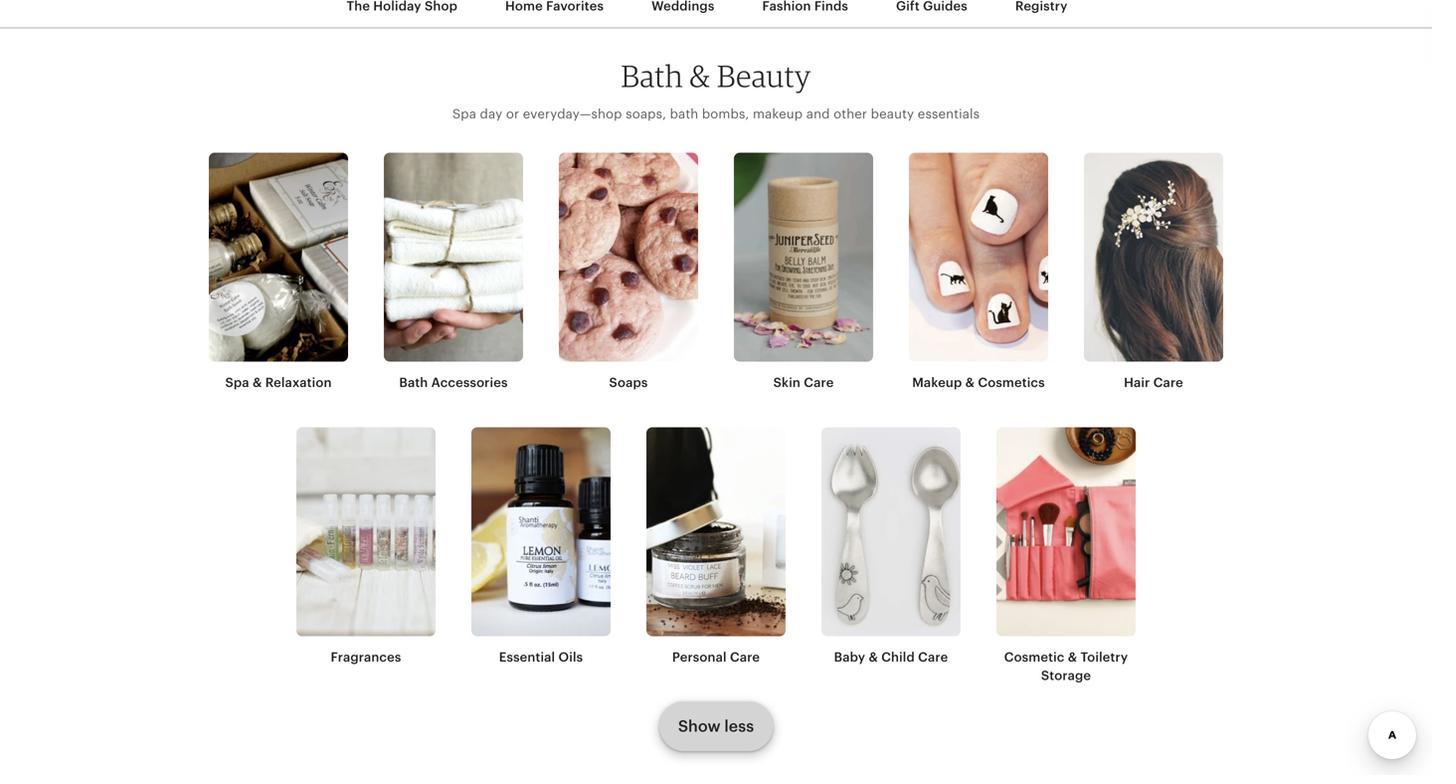 Task type: locate. For each thing, give the bounding box(es) containing it.
& for bath
[[690, 57, 711, 94]]

hair care link
[[1085, 153, 1224, 392]]

care for personal care
[[730, 650, 760, 665]]

bombs,
[[702, 106, 750, 121]]

&
[[690, 57, 711, 94], [253, 375, 262, 390], [966, 375, 975, 390], [869, 650, 879, 665], [1068, 650, 1078, 665]]

& right baby
[[869, 650, 879, 665]]

everyday—shop
[[523, 106, 622, 121]]

& inside cosmetic & toiletry storage
[[1068, 650, 1078, 665]]

show
[[678, 717, 721, 735]]

1 horizontal spatial spa
[[453, 106, 477, 121]]

0 horizontal spatial spa
[[225, 375, 249, 390]]

fragrances link
[[297, 428, 436, 667]]

personal care
[[672, 650, 760, 665]]

bath left the accessories
[[399, 375, 428, 390]]

essential oils
[[499, 650, 583, 665]]

care right child on the bottom of page
[[919, 650, 949, 665]]

child
[[882, 650, 915, 665]]

spa left the relaxation
[[225, 375, 249, 390]]

soaps
[[609, 375, 648, 390]]

bath accessories link
[[384, 153, 523, 392]]

cosmetic & toiletry storage
[[1005, 650, 1129, 683]]

bath
[[621, 57, 684, 94], [399, 375, 428, 390]]

spa & relaxation
[[225, 375, 332, 390]]

& up bath
[[690, 57, 711, 94]]

& inside 'link'
[[966, 375, 975, 390]]

beauty
[[871, 106, 915, 121]]

spa left day
[[453, 106, 477, 121]]

care right "hair"
[[1154, 375, 1184, 390]]

& for makeup
[[966, 375, 975, 390]]

spa inside the "spa & relaxation" "link"
[[225, 375, 249, 390]]

care inside "link"
[[730, 650, 760, 665]]

cosmetic & toiletry storage link
[[997, 428, 1136, 685]]

care right personal at the bottom
[[730, 650, 760, 665]]

essentials
[[918, 106, 980, 121]]

bath up soaps,
[[621, 57, 684, 94]]

essential
[[499, 650, 555, 665]]

0 vertical spatial spa
[[453, 106, 477, 121]]

1 vertical spatial spa
[[225, 375, 249, 390]]

toiletry
[[1081, 650, 1129, 665]]

& up storage in the bottom right of the page
[[1068, 650, 1078, 665]]

spa
[[453, 106, 477, 121], [225, 375, 249, 390]]

care right skin
[[804, 375, 834, 390]]

day
[[480, 106, 503, 121]]

personal care link
[[647, 428, 786, 667]]

spa for spa day or everyday—shop soaps, bath bombs, makeup and other beauty essentials
[[453, 106, 477, 121]]

bath for bath & beauty
[[621, 57, 684, 94]]

cosmetics
[[978, 375, 1045, 390]]

1 horizontal spatial bath
[[621, 57, 684, 94]]

baby
[[834, 650, 866, 665]]

& left the relaxation
[[253, 375, 262, 390]]

menu bar
[[20, 0, 1413, 29]]

& inside "link"
[[253, 375, 262, 390]]

spa day or everyday—shop soaps, bath bombs, makeup and other beauty essentials
[[453, 106, 980, 121]]

1 vertical spatial bath
[[399, 375, 428, 390]]

skin care
[[774, 375, 834, 390]]

& right makeup
[[966, 375, 975, 390]]

storage
[[1042, 668, 1092, 683]]

care
[[804, 375, 834, 390], [1154, 375, 1184, 390], [730, 650, 760, 665], [919, 650, 949, 665]]

0 horizontal spatial bath
[[399, 375, 428, 390]]

0 vertical spatial bath
[[621, 57, 684, 94]]



Task type: describe. For each thing, give the bounding box(es) containing it.
makeup
[[753, 106, 803, 121]]

cosmetic
[[1005, 650, 1065, 665]]

or
[[506, 106, 520, 121]]

and
[[807, 106, 830, 121]]

spa & relaxation link
[[209, 153, 348, 392]]

& for baby
[[869, 650, 879, 665]]

essential oils link
[[472, 428, 611, 667]]

personal
[[672, 650, 727, 665]]

hair care
[[1124, 375, 1184, 390]]

skin care link
[[734, 153, 874, 392]]

baby & child care link
[[822, 428, 961, 667]]

hair
[[1124, 375, 1151, 390]]

other
[[834, 106, 868, 121]]

beauty
[[717, 57, 812, 94]]

fragrances
[[331, 650, 401, 665]]

relaxation
[[265, 375, 332, 390]]

makeup & cosmetics
[[913, 375, 1045, 390]]

spa for spa & relaxation
[[225, 375, 249, 390]]

skin
[[774, 375, 801, 390]]

& for cosmetic
[[1068, 650, 1078, 665]]

makeup
[[913, 375, 963, 390]]

bath & beauty
[[621, 57, 812, 94]]

care for skin care
[[804, 375, 834, 390]]

show less button
[[661, 703, 772, 750]]

care for hair care
[[1154, 375, 1184, 390]]

show less
[[678, 717, 754, 735]]

bath accessories
[[399, 375, 508, 390]]

soaps,
[[626, 106, 667, 121]]

& for spa
[[253, 375, 262, 390]]

bath for bath accessories
[[399, 375, 428, 390]]

baby & child care
[[834, 650, 949, 665]]

soaps link
[[559, 153, 698, 392]]

makeup & cosmetics link
[[909, 153, 1049, 392]]

less
[[725, 717, 754, 735]]

accessories
[[431, 375, 508, 390]]

oils
[[559, 650, 583, 665]]

bath
[[670, 106, 699, 121]]



Task type: vqa. For each thing, say whether or not it's contained in the screenshot.
'Care' in Baby & Child Care link
yes



